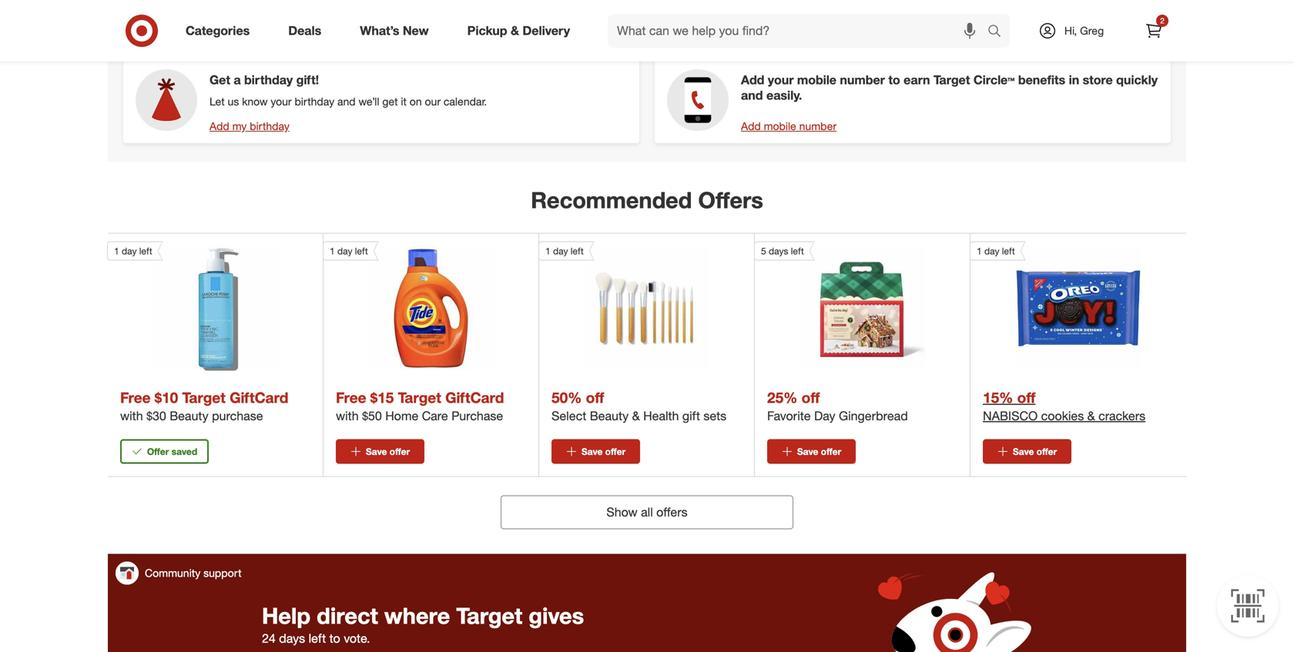 Task type: vqa. For each thing, say whether or not it's contained in the screenshot.
Search for an organization link
no



Task type: locate. For each thing, give the bounding box(es) containing it.
free up $50
[[336, 389, 366, 407]]

day for 15% off
[[985, 245, 1000, 257]]

target
[[934, 73, 970, 88], [182, 389, 226, 407], [398, 389, 441, 407], [456, 602, 523, 630]]

and left easily.
[[741, 88, 763, 103]]

save offer button
[[336, 439, 424, 464], [552, 439, 640, 464], [767, 439, 856, 464], [983, 439, 1072, 464]]

4 1 from the left
[[977, 245, 982, 257]]

save offer down nabisco
[[1013, 446, 1057, 457]]

with
[[120, 409, 143, 424], [336, 409, 359, 424]]

offer down cookies
[[1037, 446, 1057, 457]]

& left health
[[632, 409, 640, 424]]

target inside the free $10 target giftcard with $30 beauty purchase
[[182, 389, 226, 407]]

0 horizontal spatial beauty
[[170, 409, 208, 424]]

target left gives
[[456, 602, 523, 630]]

1 horizontal spatial free
[[336, 389, 366, 407]]

1 day left button for 15% off
[[970, 241, 1141, 371]]

my
[[608, 11, 640, 38]]

mobile inside button
[[764, 120, 796, 133]]

1 horizontal spatial and
[[741, 88, 763, 103]]

4 offer from the left
[[1037, 446, 1057, 457]]

1 vertical spatial your
[[271, 95, 292, 108]]

15%
[[983, 389, 1013, 407]]

save offer button down select
[[552, 439, 640, 464]]

1 day left button
[[107, 241, 278, 371], [323, 241, 493, 371], [538, 241, 709, 371], [970, 241, 1141, 371]]

earn
[[904, 73, 930, 88]]

0 horizontal spatial giftcard
[[230, 389, 288, 407]]

your up easily.
[[768, 73, 794, 88]]

beauty down $10
[[170, 409, 208, 424]]

2 with from the left
[[336, 409, 359, 424]]

save
[[366, 446, 387, 457], [582, 446, 603, 457], [797, 446, 818, 457], [1013, 446, 1034, 457]]

off inside 25% off favorite day gingerbread
[[802, 389, 820, 407]]

mobile up easily.
[[797, 73, 837, 88]]

1 for free $10 target giftcard
[[114, 245, 119, 257]]

add mobile number
[[741, 120, 837, 133]]

purchase
[[212, 409, 263, 424]]

free up $30
[[120, 389, 151, 407]]

1 giftcard from the left
[[230, 389, 288, 407]]

pickup
[[467, 23, 507, 38]]

my
[[232, 120, 247, 133]]

add up 'offers'
[[741, 120, 761, 133]]

to left vote.
[[329, 631, 340, 646]]

day for free $10 target giftcard
[[122, 245, 137, 257]]

2 giftcard from the left
[[445, 389, 504, 407]]

target inside "help direct where target gives 24 days left to vote."
[[456, 602, 523, 630]]

2 1 day left button from the left
[[323, 241, 493, 371]]

1 save offer from the left
[[366, 446, 410, 457]]

recommended offers
[[531, 187, 763, 214]]

& inside 15% off nabisco cookies & crackers
[[1088, 409, 1095, 424]]

1 horizontal spatial your
[[768, 73, 794, 88]]

0 horizontal spatial free
[[120, 389, 151, 407]]

left
[[139, 245, 152, 257], [355, 245, 368, 257], [571, 245, 584, 257], [791, 245, 804, 257], [1002, 245, 1015, 257], [309, 631, 326, 646]]

birthday up know on the left top
[[244, 73, 293, 88]]

beauty
[[170, 409, 208, 424], [590, 409, 629, 424]]

benefits
[[1018, 73, 1066, 88]]

save down day
[[797, 446, 818, 457]]

with inside the free $10 target giftcard with $30 beauty purchase
[[120, 409, 143, 424]]

0 horizontal spatial off
[[586, 389, 604, 407]]

0 vertical spatial number
[[840, 73, 885, 88]]

save down $50
[[366, 446, 387, 457]]

off inside the 50% off select beauty & health gift sets
[[586, 389, 604, 407]]

2 save offer from the left
[[582, 446, 626, 457]]

free
[[120, 389, 151, 407], [336, 389, 366, 407]]

add for add mobile number
[[741, 120, 761, 133]]

3 off from the left
[[1017, 389, 1036, 407]]

save offer for favorite
[[797, 446, 841, 457]]

2 1 from the left
[[330, 245, 335, 257]]

to left earn
[[889, 73, 900, 88]]

number
[[840, 73, 885, 88], [799, 120, 837, 133]]

and inside get a birthday gift! let us know your birthday and we'll get it on our calendar.
[[337, 95, 356, 108]]

nabisco
[[983, 409, 1038, 424]]

1 horizontal spatial off
[[802, 389, 820, 407]]

with left $30
[[120, 409, 143, 424]]

2 horizontal spatial &
[[1088, 409, 1095, 424]]

add up add mobile number
[[741, 73, 764, 88]]

days
[[769, 245, 788, 257], [279, 631, 305, 646]]

giftcard inside free $15 target giftcard with $50 home care purchase
[[445, 389, 504, 407]]

1 vertical spatial mobile
[[764, 120, 796, 133]]

off up nabisco
[[1017, 389, 1036, 407]]

giftcard inside the free $10 target giftcard with $30 beauty purchase
[[230, 389, 288, 407]]

3 save offer from the left
[[797, 446, 841, 457]]

left for 50% off
[[571, 245, 584, 257]]

3 day from the left
[[553, 245, 568, 257]]

1 offer from the left
[[390, 446, 410, 457]]

2 vertical spatial birthday
[[250, 120, 290, 133]]

1 1 from the left
[[114, 245, 119, 257]]

add
[[741, 73, 764, 88], [210, 120, 229, 133], [741, 120, 761, 133]]

save offer for target
[[366, 446, 410, 457]]

4 save from the left
[[1013, 446, 1034, 457]]

save offer
[[366, 446, 410, 457], [582, 446, 626, 457], [797, 446, 841, 457], [1013, 446, 1057, 457]]

2 horizontal spatial off
[[1017, 389, 1036, 407]]

2 day from the left
[[337, 245, 352, 257]]

off inside 15% off nabisco cookies & crackers
[[1017, 389, 1036, 407]]

1 day left for free $10 target giftcard
[[114, 245, 152, 257]]

&
[[511, 23, 519, 38], [632, 409, 640, 424], [1088, 409, 1095, 424]]

1 beauty from the left
[[170, 409, 208, 424]]

4 save offer button from the left
[[983, 439, 1072, 464]]

giftcard
[[230, 389, 288, 407], [445, 389, 504, 407]]

offer for favorite
[[821, 446, 841, 457]]

2 free from the left
[[336, 389, 366, 407]]

offer for select
[[605, 446, 626, 457]]

select
[[552, 409, 586, 424]]

3 offer from the left
[[821, 446, 841, 457]]

save offer for nabisco
[[1013, 446, 1057, 457]]

left for 15% off
[[1002, 245, 1015, 257]]

save offer button down $50
[[336, 439, 424, 464]]

& for 50%
[[632, 409, 640, 424]]

offer
[[390, 446, 410, 457], [605, 446, 626, 457], [821, 446, 841, 457], [1037, 446, 1057, 457]]

1 free from the left
[[120, 389, 151, 407]]

save offer down select
[[582, 446, 626, 457]]

save down select
[[582, 446, 603, 457]]

mobile inside "add your mobile number to earn target circle™ benefits in store quickly and easily."
[[797, 73, 837, 88]]

target right earn
[[934, 73, 970, 88]]

0 vertical spatial your
[[768, 73, 794, 88]]

beauty inside the free $10 target giftcard with $30 beauty purchase
[[170, 409, 208, 424]]

with left $50
[[336, 409, 359, 424]]

3 1 day left from the left
[[545, 245, 584, 257]]

50% off select beauty & health gift sets
[[552, 389, 727, 424]]

birthday for a
[[244, 73, 293, 88]]

1 1 day left button from the left
[[107, 241, 278, 371]]

1 vertical spatial number
[[799, 120, 837, 133]]

0 vertical spatial mobile
[[797, 73, 837, 88]]

mobile
[[797, 73, 837, 88], [764, 120, 796, 133]]

& inside the 50% off select beauty & health gift sets
[[632, 409, 640, 424]]

off
[[586, 389, 604, 407], [802, 389, 820, 407], [1017, 389, 1036, 407]]

offer down day
[[821, 446, 841, 457]]

to inside "add your mobile number to earn target circle™ benefits in store quickly and easily."
[[889, 73, 900, 88]]

we'll
[[359, 95, 379, 108]]

& right pickup
[[511, 23, 519, 38]]

recommended
[[531, 187, 692, 214]]

to inside "help direct where target gives 24 days left to vote."
[[329, 631, 340, 646]]

offer saved button
[[120, 439, 209, 464]]

to
[[889, 73, 900, 88], [329, 631, 340, 646]]

offer down home
[[390, 446, 410, 457]]

1 day left
[[114, 245, 152, 257], [330, 245, 368, 257], [545, 245, 584, 257], [977, 245, 1015, 257]]

easily.
[[767, 88, 802, 103]]

4 day from the left
[[985, 245, 1000, 257]]

number left earn
[[840, 73, 885, 88]]

all
[[641, 505, 653, 520]]

1 off from the left
[[586, 389, 604, 407]]

offer for target
[[390, 446, 410, 457]]

2 1 day left from the left
[[330, 245, 368, 257]]

purchase
[[452, 409, 503, 424]]

help
[[262, 602, 311, 630]]

0 horizontal spatial your
[[271, 95, 292, 108]]

save down nabisco
[[1013, 446, 1034, 457]]

birthday inside button
[[250, 120, 290, 133]]

1 horizontal spatial mobile
[[797, 73, 837, 88]]

it
[[401, 95, 407, 108]]

2 off from the left
[[802, 389, 820, 407]]

1 day from the left
[[122, 245, 137, 257]]

save offer button down nabisco
[[983, 439, 1072, 464]]

4 save offer from the left
[[1013, 446, 1057, 457]]

free inside the free $10 target giftcard with $30 beauty purchase
[[120, 389, 151, 407]]

$15
[[370, 389, 394, 407]]

left for 25% off
[[791, 245, 804, 257]]

with inside free $15 target giftcard with $50 home care purchase
[[336, 409, 359, 424]]

day
[[122, 245, 137, 257], [337, 245, 352, 257], [553, 245, 568, 257], [985, 245, 1000, 257]]

birthday for my
[[250, 120, 290, 133]]

what's
[[360, 23, 399, 38]]

3 save from the left
[[797, 446, 818, 457]]

5 days left
[[761, 245, 804, 257]]

add your mobile number to earn target circle™ benefits in store quickly and easily.
[[741, 73, 1158, 103]]

0 horizontal spatial mobile
[[764, 120, 796, 133]]

save offer button for target
[[336, 439, 424, 464]]

4 1 day left from the left
[[977, 245, 1015, 257]]

save offer down home
[[366, 446, 410, 457]]

0 vertical spatial days
[[769, 245, 788, 257]]

0 vertical spatial birthday
[[244, 73, 293, 88]]

mobile down easily.
[[764, 120, 796, 133]]

save for favorite
[[797, 446, 818, 457]]

free for free $15 target giftcard
[[336, 389, 366, 407]]

2 save offer button from the left
[[552, 439, 640, 464]]

save offer down day
[[797, 446, 841, 457]]

number inside "add your mobile number to earn target circle™ benefits in store quickly and easily."
[[840, 73, 885, 88]]

add my birthday button
[[210, 119, 290, 134]]

1 horizontal spatial days
[[769, 245, 788, 257]]

offers
[[657, 505, 688, 520]]

offer down the 50% off select beauty & health gift sets
[[605, 446, 626, 457]]

save offer button down day
[[767, 439, 856, 464]]

1 vertical spatial to
[[329, 631, 340, 646]]

your inside "add your mobile number to earn target circle™ benefits in store quickly and easily."
[[768, 73, 794, 88]]

add inside "add your mobile number to earn target circle™ benefits in store quickly and easily."
[[741, 73, 764, 88]]

1 horizontal spatial number
[[840, 73, 885, 88]]

birthday down gift!
[[295, 95, 334, 108]]

free inside free $15 target giftcard with $50 home care purchase
[[336, 389, 366, 407]]

beauty right select
[[590, 409, 629, 424]]

1
[[114, 245, 119, 257], [330, 245, 335, 257], [545, 245, 551, 257], [977, 245, 982, 257]]

& right cookies
[[1088, 409, 1095, 424]]

3 1 day left button from the left
[[538, 241, 709, 371]]

3 save offer button from the left
[[767, 439, 856, 464]]

1 with from the left
[[120, 409, 143, 424]]

& for 15%
[[1088, 409, 1095, 424]]

1 horizontal spatial with
[[336, 409, 359, 424]]

sets
[[704, 409, 727, 424]]

1 1 day left from the left
[[114, 245, 152, 257]]

target up "care"
[[398, 389, 441, 407]]

home
[[385, 409, 419, 424]]

our
[[425, 95, 441, 108]]

birthday down know on the left top
[[250, 120, 290, 133]]

1 save offer button from the left
[[336, 439, 424, 464]]

off right "50%"
[[586, 389, 604, 407]]

1 day left for 50% off
[[545, 245, 584, 257]]

1 horizontal spatial giftcard
[[445, 389, 504, 407]]

$30
[[146, 409, 166, 424]]

and left we'll
[[337, 95, 356, 108]]

show
[[607, 505, 638, 520]]

favorite
[[767, 409, 811, 424]]

and
[[741, 88, 763, 103], [337, 95, 356, 108]]

4 1 day left button from the left
[[970, 241, 1141, 371]]

0 horizontal spatial with
[[120, 409, 143, 424]]

target right $10
[[182, 389, 226, 407]]

1 save from the left
[[366, 446, 387, 457]]

days right the 24
[[279, 631, 305, 646]]

help direct where target gives 24 days left to vote.
[[262, 602, 584, 646]]

off up day
[[802, 389, 820, 407]]

50%
[[552, 389, 582, 407]]

2 save from the left
[[582, 446, 603, 457]]

0 horizontal spatial number
[[799, 120, 837, 133]]

free $15 target giftcard with $50 home care purchase
[[336, 389, 504, 424]]

1 horizontal spatial beauty
[[590, 409, 629, 424]]

2 offer from the left
[[605, 446, 626, 457]]

0 horizontal spatial days
[[279, 631, 305, 646]]

your right know on the left top
[[271, 95, 292, 108]]

2 beauty from the left
[[590, 409, 629, 424]]

15% off nabisco cookies & crackers
[[983, 389, 1146, 424]]

1 vertical spatial days
[[279, 631, 305, 646]]

days right the 5 at right
[[769, 245, 788, 257]]

number down easily.
[[799, 120, 837, 133]]

0 vertical spatial to
[[889, 73, 900, 88]]

0 horizontal spatial and
[[337, 95, 356, 108]]

1 horizontal spatial to
[[889, 73, 900, 88]]

3 1 from the left
[[545, 245, 551, 257]]

your inside get a birthday gift! let us know your birthday and we'll get it on our calendar.
[[271, 95, 292, 108]]

0 horizontal spatial to
[[329, 631, 340, 646]]

1 horizontal spatial &
[[632, 409, 640, 424]]

birthday
[[244, 73, 293, 88], [295, 95, 334, 108], [250, 120, 290, 133]]

add left my
[[210, 120, 229, 133]]



Task type: describe. For each thing, give the bounding box(es) containing it.
1 for 15% off
[[977, 245, 982, 257]]

categories
[[186, 23, 250, 38]]

5 days left button
[[754, 241, 925, 371]]

greg
[[1080, 24, 1104, 37]]

community support
[[145, 567, 242, 580]]

offer for nabisco
[[1037, 446, 1057, 457]]

day for free $15 target giftcard
[[337, 245, 352, 257]]

gingerbread
[[839, 409, 908, 424]]

a
[[234, 73, 241, 88]]

info
[[646, 11, 687, 38]]

free $10 target giftcard with $30 beauty purchase
[[120, 389, 288, 424]]

save offer for select
[[582, 446, 626, 457]]

1 day left button for free $15 target giftcard
[[323, 241, 493, 371]]

off for 15% off
[[1017, 389, 1036, 407]]

circle™
[[974, 73, 1015, 88]]

off for 25% off
[[802, 389, 820, 407]]

offer saved
[[147, 446, 197, 457]]

know
[[242, 95, 268, 108]]

5
[[761, 245, 766, 257]]

search button
[[981, 14, 1018, 51]]

add mobile number button
[[741, 119, 837, 134]]

pickup & delivery
[[467, 23, 570, 38]]

direct
[[317, 602, 378, 630]]

$10
[[155, 389, 178, 407]]

with for free $15 target giftcard
[[336, 409, 359, 424]]

2
[[1160, 16, 1165, 25]]

1 vertical spatial birthday
[[295, 95, 334, 108]]

categories link
[[173, 14, 269, 48]]

support
[[203, 567, 242, 580]]

target inside "add your mobile number to earn target circle™ benefits in store quickly and easily."
[[934, 73, 970, 88]]

25%
[[767, 389, 798, 407]]

health
[[643, 409, 679, 424]]

left inside "help direct where target gives 24 days left to vote."
[[309, 631, 326, 646]]

$50
[[362, 409, 382, 424]]

show all offers
[[607, 505, 688, 520]]

where
[[384, 602, 450, 630]]

gives
[[529, 602, 584, 630]]

left for free $10 target giftcard
[[139, 245, 152, 257]]

1 day left button for free $10 target giftcard
[[107, 241, 278, 371]]

hi, greg
[[1065, 24, 1104, 37]]

add for add your mobile number to earn target circle™ benefits in store quickly and easily.
[[741, 73, 764, 88]]

deals
[[288, 23, 321, 38]]

quickly
[[1116, 73, 1158, 88]]

get a birthday gift! let us know your birthday and we'll get it on our calendar.
[[210, 73, 487, 108]]

1 day left for free $15 target giftcard
[[330, 245, 368, 257]]

care
[[422, 409, 448, 424]]

delivery
[[523, 23, 570, 38]]

and inside "add your mobile number to earn target circle™ benefits in store quickly and easily."
[[741, 88, 763, 103]]

vote.
[[344, 631, 370, 646]]

off for 50% off
[[586, 389, 604, 407]]

get
[[210, 73, 230, 88]]

show all offers link
[[501, 496, 793, 530]]

add for add my birthday
[[210, 120, 229, 133]]

giftcard for free $10 target giftcard
[[230, 389, 288, 407]]

1 for 50% off
[[545, 245, 551, 257]]

save offer button for favorite
[[767, 439, 856, 464]]

deals link
[[275, 14, 341, 48]]

get
[[382, 95, 398, 108]]

with for free $10 target giftcard
[[120, 409, 143, 424]]

beauty inside the 50% off select beauty & health gift sets
[[590, 409, 629, 424]]

left for free $15 target giftcard
[[355, 245, 368, 257]]

gift
[[682, 409, 700, 424]]

offers
[[698, 187, 763, 214]]

number inside button
[[799, 120, 837, 133]]

crackers
[[1099, 409, 1146, 424]]

save for nabisco
[[1013, 446, 1034, 457]]

1 for free $15 target giftcard
[[330, 245, 335, 257]]

free for free $10 target giftcard
[[120, 389, 151, 407]]

add my birthday
[[210, 120, 290, 133]]

1 day left button for 50% off
[[538, 241, 709, 371]]

community
[[145, 567, 200, 580]]

on
[[410, 95, 422, 108]]

day
[[814, 409, 835, 424]]

search
[[981, 25, 1018, 40]]

2 link
[[1137, 14, 1171, 48]]

giftcard for free $15 target giftcard
[[445, 389, 504, 407]]

let
[[210, 95, 225, 108]]

day for 50% off
[[553, 245, 568, 257]]

25% off favorite day gingerbread
[[767, 389, 908, 424]]

save for select
[[582, 446, 603, 457]]

gift!
[[296, 73, 319, 88]]

24
[[262, 631, 276, 646]]

1 day left for 15% off
[[977, 245, 1015, 257]]

hi,
[[1065, 24, 1077, 37]]

in
[[1069, 73, 1079, 88]]

new
[[403, 23, 429, 38]]

us
[[228, 95, 239, 108]]

save for target
[[366, 446, 387, 457]]

my info
[[608, 11, 687, 38]]

pickup & delivery link
[[454, 14, 589, 48]]

what's new
[[360, 23, 429, 38]]

target inside free $15 target giftcard with $50 home care purchase
[[398, 389, 441, 407]]

What can we help you find? suggestions appear below search field
[[608, 14, 991, 48]]

save offer button for nabisco
[[983, 439, 1072, 464]]

days inside button
[[769, 245, 788, 257]]

offer
[[147, 446, 169, 457]]

save offer button for select
[[552, 439, 640, 464]]

0 horizontal spatial &
[[511, 23, 519, 38]]

saved
[[172, 446, 197, 457]]

store
[[1083, 73, 1113, 88]]

what's new link
[[347, 14, 448, 48]]

days inside "help direct where target gives 24 days left to vote."
[[279, 631, 305, 646]]

cookies
[[1041, 409, 1084, 424]]

calendar.
[[444, 95, 487, 108]]



